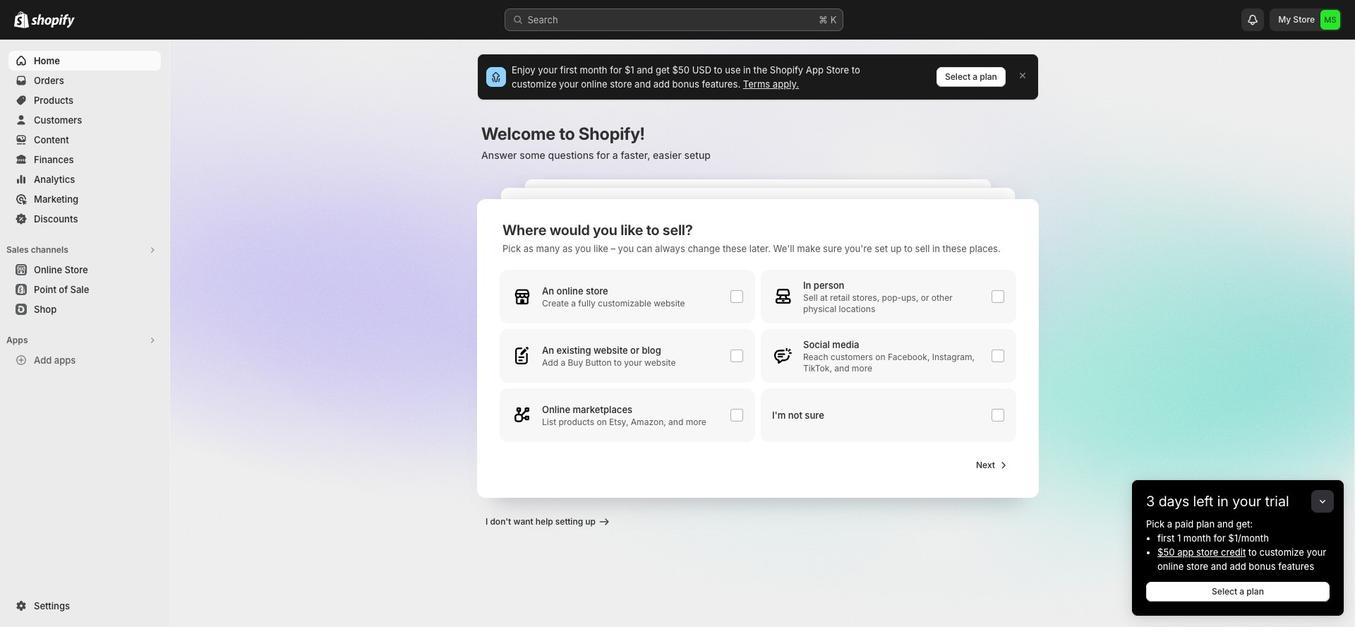 Task type: vqa. For each thing, say whether or not it's contained in the screenshot.
0.00 text field
no



Task type: locate. For each thing, give the bounding box(es) containing it.
my store image
[[1321, 10, 1341, 30]]



Task type: describe. For each thing, give the bounding box(es) containing it.
shopify image
[[31, 14, 75, 28]]

shopify image
[[14, 11, 29, 28]]



